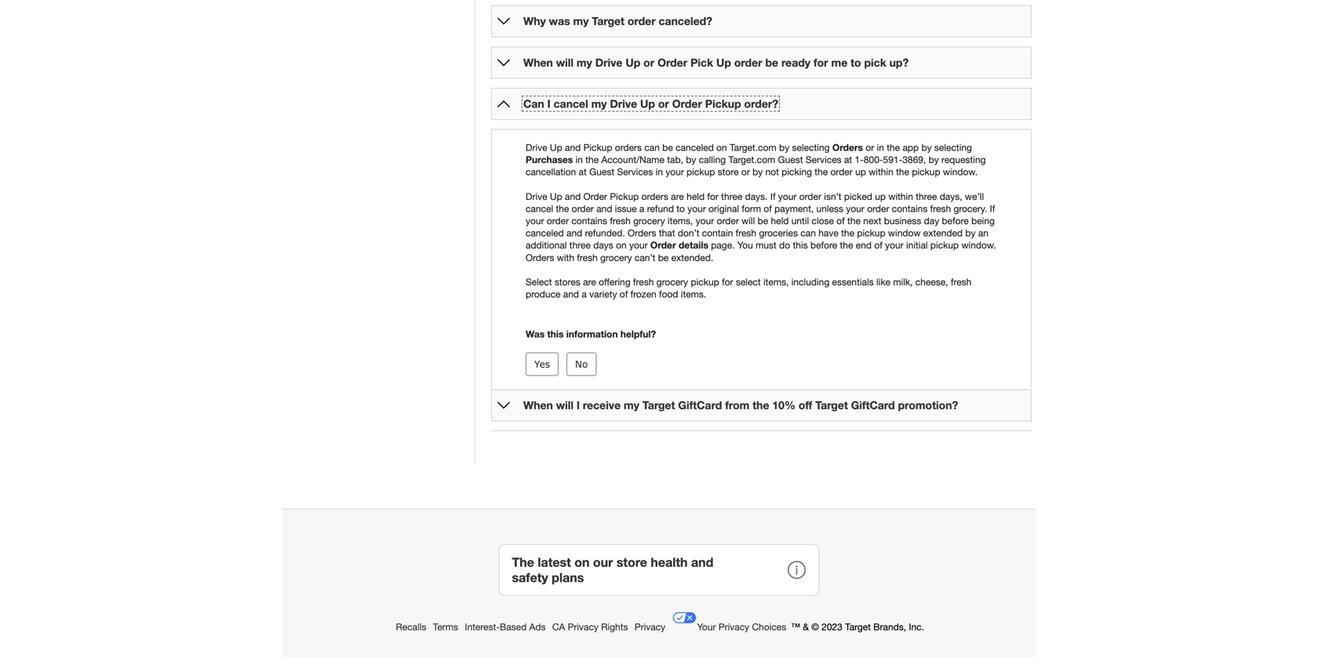 Task type: vqa. For each thing, say whether or not it's contained in the screenshot.
'What' at the top left of page
no



Task type: locate. For each thing, give the bounding box(es) containing it.
order
[[628, 15, 656, 28], [734, 56, 762, 69], [831, 166, 853, 177], [799, 191, 821, 202], [572, 203, 594, 214], [867, 203, 889, 214], [547, 215, 569, 226], [717, 215, 739, 226]]

fresh up day
[[930, 203, 951, 214]]

orders inside the drive up and pickup orders can be canceled on target.com by selecting orders or in the app by selecting purchases
[[615, 142, 642, 153]]

must
[[756, 240, 777, 251]]

1 vertical spatial on
[[616, 240, 627, 251]]

contain
[[702, 228, 733, 239]]

grocery up food on the right top
[[657, 277, 688, 288]]

1 horizontal spatial guest
[[778, 154, 803, 165]]

this
[[793, 240, 808, 251], [547, 329, 564, 340]]

can inside drive up and order pickup orders are held for three days. if your order isn't picked up within three days, we'll cancel the order and issue a refund to your original form of payment, unless your order contains fresh grocery. if your order contains fresh grocery items, your order will be held until close of the next business day before being canceled and refunded. orders that don't contain fresh groceries can have the pickup window extended by an additional three days on your
[[801, 228, 816, 239]]

3 privacy from the left
[[719, 622, 749, 633]]

in right purchases
[[576, 154, 583, 165]]

within inside in the account/name tab, by calling target.com guest services at 1-800-591-3869, by requesting cancellation at guest services in your pickup store or by not picking the order up within the pickup window.
[[869, 166, 894, 177]]

when left receive
[[523, 399, 553, 412]]

to right me
[[851, 56, 861, 69]]

1 horizontal spatial items,
[[763, 277, 789, 288]]

2 vertical spatial orders
[[526, 252, 554, 263]]

0 vertical spatial contains
[[892, 203, 928, 214]]

2 privacy from the left
[[635, 622, 665, 633]]

be down form
[[758, 215, 768, 226]]

1 vertical spatial to
[[677, 203, 685, 214]]

giftcard left promotion?
[[851, 399, 895, 412]]

0 vertical spatial at
[[844, 154, 852, 165]]

of
[[764, 203, 772, 214], [837, 215, 845, 226], [874, 240, 883, 251], [620, 289, 628, 300]]

are inside drive up and order pickup orders are held for three days. if your order isn't picked up within three days, we'll cancel the order and issue a refund to your original form of payment, unless your order contains fresh grocery. if your order contains fresh grocery items, your order will be held until close of the next business day before being canceled and refunded. orders that don't contain fresh groceries can have the pickup window extended by an additional three days on your
[[671, 191, 684, 202]]

your up additional
[[526, 215, 544, 226]]

be inside page. you must do this before the end of your initial pickup window. orders with fresh grocery can't be extended.
[[658, 252, 669, 263]]

brands,
[[874, 622, 906, 633]]

that
[[659, 228, 675, 239]]

be left ready
[[765, 56, 778, 69]]

1 vertical spatial target.com
[[729, 154, 775, 165]]

and down stores
[[563, 289, 579, 300]]

canceled up calling
[[676, 142, 714, 153]]

in up 800-
[[877, 142, 884, 153]]

when for when will i receive my target giftcard from the 10% off target giftcard promotion?
[[523, 399, 553, 412]]

the up 591-
[[887, 142, 900, 153]]

0 vertical spatial a
[[639, 203, 644, 214]]

2 circle arrow e image from the top
[[497, 399, 510, 412]]

end
[[856, 240, 872, 251]]

0 vertical spatial held
[[687, 191, 705, 202]]

1 horizontal spatial to
[[851, 56, 861, 69]]

1 horizontal spatial selecting
[[934, 142, 972, 153]]

original
[[709, 203, 739, 214]]

your
[[697, 622, 716, 633]]

before up the extended at the right of the page
[[942, 215, 969, 226]]

circle arrow e image
[[497, 56, 510, 69]]

©
[[811, 622, 819, 633]]

the left end
[[840, 240, 853, 251]]

from
[[725, 399, 750, 412]]

to inside drive up and order pickup orders are held for three days. if your order isn't picked up within three days, we'll cancel the order and issue a refund to your original form of payment, unless your order contains fresh grocery. if your order contains fresh grocery items, your order will be held until close of the next business day before being canceled and refunded. orders that don't contain fresh groceries can have the pickup window extended by an additional three days on your
[[677, 203, 685, 214]]

selecting
[[792, 142, 830, 153], [934, 142, 972, 153]]

circle arrow e image
[[497, 15, 510, 28], [497, 399, 510, 412]]

None submit
[[526, 353, 559, 376], [567, 353, 597, 376], [526, 353, 559, 376], [567, 353, 597, 376]]

can i cancel my drive up or order pickup order? link
[[523, 97, 778, 110]]

1 horizontal spatial if
[[990, 203, 995, 214]]

offering
[[599, 277, 631, 288]]

0 vertical spatial if
[[770, 191, 776, 202]]

be right can't
[[658, 252, 669, 263]]

1 horizontal spatial canceled
[[676, 142, 714, 153]]

cancel
[[554, 97, 588, 110], [526, 203, 553, 214]]

0 vertical spatial this
[[793, 240, 808, 251]]

your down window at right
[[885, 240, 904, 251]]

by inside drive up and order pickup orders are held for three days. if your order isn't picked up within three days, we'll cancel the order and issue a refund to your original form of payment, unless your order contains fresh grocery. if your order contains fresh grocery items, your order will be held until close of the next business day before being canceled and refunded. orders that don't contain fresh groceries can have the pickup window extended by an additional three days on your
[[965, 228, 976, 239]]

1 vertical spatial services
[[617, 166, 653, 177]]

0 horizontal spatial for
[[707, 191, 719, 202]]

picking
[[782, 166, 812, 177]]

up up purchases
[[550, 142, 562, 153]]

target right receive
[[642, 399, 675, 412]]

1 vertical spatial circle arrow e image
[[497, 399, 510, 412]]

like
[[876, 277, 891, 288]]

cancel inside drive up and order pickup orders are held for three days. if your order isn't picked up within three days, we'll cancel the order and issue a refund to your original form of payment, unless your order contains fresh grocery. if your order contains fresh grocery items, your order will be held until close of the next business day before being canceled and refunded. orders that don't contain fresh groceries can have the pickup window extended by an additional three days on your
[[526, 203, 553, 214]]

terms
[[433, 622, 458, 633]]

three left the days,
[[916, 191, 937, 202]]

orders down additional
[[526, 252, 554, 263]]

2 horizontal spatial for
[[814, 56, 828, 69]]

giftcard
[[678, 399, 722, 412], [851, 399, 895, 412]]

the latest on our store health and safety plans link
[[499, 545, 820, 596]]

order up next
[[867, 203, 889, 214]]

0 vertical spatial within
[[869, 166, 894, 177]]

grocery inside page. you must do this before the end of your initial pickup window. orders with fresh grocery can't be extended.
[[600, 252, 632, 263]]

was this information helpful?
[[526, 329, 656, 340]]

held up groceries at top
[[771, 215, 789, 226]]

in the account/name tab, by calling target.com guest services at 1-800-591-3869, by requesting cancellation at guest services in your pickup store or by not picking the order up within the pickup window.
[[526, 154, 986, 177]]

1 giftcard from the left
[[678, 399, 722, 412]]

1 vertical spatial contains
[[572, 215, 607, 226]]

0 horizontal spatial up
[[855, 166, 866, 177]]

target
[[592, 15, 625, 28], [642, 399, 675, 412], [815, 399, 848, 412], [845, 622, 871, 633]]

1 horizontal spatial a
[[639, 203, 644, 214]]

be inside drive up and order pickup orders are held for three days. if your order isn't picked up within three days, we'll cancel the order and issue a refund to your original form of payment, unless your order contains fresh grocery. if your order contains fresh grocery items, your order will be held until close of the next business day before being canceled and refunded. orders that don't contain fresh groceries can have the pickup window extended by an additional three days on your
[[758, 215, 768, 226]]

orders up the refund
[[642, 191, 668, 202]]

at right cancellation
[[579, 166, 587, 177]]

items, inside select stores are offering fresh grocery pickup for select items, including essentials like milk, cheese, fresh produce and a variety of frozen food items.
[[763, 277, 789, 288]]

1 horizontal spatial before
[[942, 215, 969, 226]]

0 vertical spatial cancel
[[554, 97, 588, 110]]

0 vertical spatial i
[[547, 97, 551, 110]]

1 vertical spatial orders
[[628, 228, 656, 239]]

1 circle arrow e image from the top
[[497, 15, 510, 28]]

1 horizontal spatial giftcard
[[851, 399, 895, 412]]

drive
[[595, 56, 623, 69], [610, 97, 637, 110], [526, 142, 547, 153], [526, 191, 547, 202]]

order up additional
[[547, 215, 569, 226]]

contains up business
[[892, 203, 928, 214]]

1 vertical spatial are
[[583, 277, 596, 288]]

up
[[626, 56, 640, 69], [716, 56, 731, 69], [640, 97, 655, 110], [550, 142, 562, 153], [550, 191, 562, 202]]

0 vertical spatial can
[[644, 142, 660, 153]]

by left an
[[965, 228, 976, 239]]

calling
[[699, 154, 726, 165]]

off
[[799, 399, 812, 412]]

selecting up picking
[[792, 142, 830, 153]]

orders inside drive up and order pickup orders are held for three days. if your order isn't picked up within three days, we'll cancel the order and issue a refund to your original form of payment, unless your order contains fresh grocery. if your order contains fresh grocery items, your order will be held until close of the next business day before being canceled and refunded. orders that don't contain fresh groceries can have the pickup window extended by an additional three days on your
[[628, 228, 656, 239]]

orders
[[832, 142, 863, 153], [628, 228, 656, 239], [526, 252, 554, 263]]

1 privacy from the left
[[568, 622, 599, 633]]

0 vertical spatial items,
[[668, 215, 693, 226]]

and down cancellation
[[565, 191, 581, 202]]

window. down an
[[962, 240, 996, 251]]

held
[[687, 191, 705, 202], [771, 215, 789, 226]]

1 horizontal spatial store
[[718, 166, 739, 177]]

drive down why was my target order canceled?
[[595, 56, 623, 69]]

when for when will my drive up or order pick up order be ready for me to pick up?
[[523, 56, 553, 69]]

have
[[819, 228, 839, 239]]

fresh down the days
[[577, 252, 598, 263]]

0 vertical spatial guest
[[778, 154, 803, 165]]

grocery down the refund
[[633, 215, 665, 226]]

0 vertical spatial canceled
[[676, 142, 714, 153]]

1 vertical spatial within
[[888, 191, 913, 202]]

order down pick
[[672, 97, 702, 110]]

not
[[765, 166, 779, 177]]

™ & © 2023 target brands, inc.
[[791, 622, 924, 633]]

giftcard left the from
[[678, 399, 722, 412]]

2 when from the top
[[523, 399, 553, 412]]

1 vertical spatial at
[[579, 166, 587, 177]]

privacy right your
[[719, 622, 749, 633]]

or up tab,
[[658, 97, 669, 110]]

0 horizontal spatial in
[[576, 154, 583, 165]]

my
[[573, 15, 589, 28], [577, 56, 592, 69], [591, 97, 607, 110], [624, 399, 639, 412]]

with
[[557, 252, 574, 263]]

order?
[[744, 97, 778, 110]]

1 vertical spatial up
[[875, 191, 886, 202]]

will for order
[[556, 56, 574, 69]]

0 horizontal spatial store
[[617, 555, 647, 570]]

stores
[[555, 277, 580, 288]]

on up calling
[[716, 142, 727, 153]]

logo image
[[672, 606, 697, 631]]

orders inside drive up and order pickup orders are held for three days. if your order isn't picked up within three days, we'll cancel the order and issue a refund to your original form of payment, unless your order contains fresh grocery. if your order contains fresh grocery items, your order will be held until close of the next business day before being canceled and refunded. orders that don't contain fresh groceries can have the pickup window extended by an additional three days on your
[[642, 191, 668, 202]]

store
[[718, 166, 739, 177], [617, 555, 647, 570]]

0 vertical spatial before
[[942, 215, 969, 226]]

three
[[721, 191, 742, 202], [916, 191, 937, 202], [569, 240, 591, 251]]

0 horizontal spatial to
[[677, 203, 685, 214]]

2 horizontal spatial in
[[877, 142, 884, 153]]

store down calling
[[718, 166, 739, 177]]

items, up 'don't'
[[668, 215, 693, 226]]

i
[[547, 97, 551, 110], [577, 399, 580, 412]]

1 vertical spatial for
[[707, 191, 719, 202]]

1 vertical spatial a
[[582, 289, 587, 300]]

1 vertical spatial will
[[742, 215, 755, 226]]

being
[[971, 215, 995, 226]]

up?
[[889, 56, 909, 69]]

by up picking
[[779, 142, 789, 153]]

services up picking
[[806, 154, 842, 165]]

and right health
[[691, 555, 714, 570]]

guest
[[778, 154, 803, 165], [589, 166, 614, 177]]

0 vertical spatial circle arrow e image
[[497, 15, 510, 28]]

up down cancellation
[[550, 191, 562, 202]]

0 horizontal spatial contains
[[572, 215, 607, 226]]

on inside drive up and order pickup orders are held for three days. if your order isn't picked up within three days, we'll cancel the order and issue a refund to your original form of payment, unless your order contains fresh grocery. if your order contains fresh grocery items, your order will be held until close of the next business day before being canceled and refunded. orders that don't contain fresh groceries can have the pickup window extended by an additional three days on your
[[616, 240, 627, 251]]

contains
[[892, 203, 928, 214], [572, 215, 607, 226]]

be up tab,
[[662, 142, 673, 153]]

recalls
[[396, 622, 426, 633]]

800-
[[864, 154, 883, 165]]

1 horizontal spatial for
[[722, 277, 733, 288]]

1 horizontal spatial orders
[[628, 228, 656, 239]]

don't
[[678, 228, 699, 239]]

up
[[855, 166, 866, 177], [875, 191, 886, 202]]

1 vertical spatial can
[[801, 228, 816, 239]]

2 horizontal spatial orders
[[832, 142, 863, 153]]

privacy
[[568, 622, 599, 633], [635, 622, 665, 633], [719, 622, 749, 633]]

2 vertical spatial grocery
[[657, 277, 688, 288]]

drive up "account/name"
[[610, 97, 637, 110]]

in inside the drive up and pickup orders can be canceled on target.com by selecting orders or in the app by selecting purchases
[[877, 142, 884, 153]]

this inside page. you must do this before the end of your initial pickup window. orders with fresh grocery can't be extended.
[[793, 240, 808, 251]]

2 vertical spatial for
[[722, 277, 733, 288]]

1 horizontal spatial are
[[671, 191, 684, 202]]

pickup inside drive up and order pickup orders are held for three days. if your order isn't picked up within three days, we'll cancel the order and issue a refund to your original form of payment, unless your order contains fresh grocery. if your order contains fresh grocery items, your order will be held until close of the next business day before being canceled and refunded. orders that don't contain fresh groceries can have the pickup window extended by an additional three days on your
[[857, 228, 886, 239]]

for inside select stores are offering fresh grocery pickup for select items, including essentials like milk, cheese, fresh produce and a variety of frozen food items.
[[722, 277, 733, 288]]

be
[[765, 56, 778, 69], [662, 142, 673, 153], [758, 215, 768, 226], [658, 252, 669, 263]]

1 vertical spatial before
[[811, 240, 837, 251]]

recalls link
[[396, 622, 429, 633]]

0 horizontal spatial on
[[575, 555, 590, 570]]

on
[[716, 142, 727, 153], [616, 240, 627, 251], [575, 555, 590, 570]]

0 horizontal spatial services
[[617, 166, 653, 177]]

interest-based ads link
[[465, 622, 548, 633]]

three up original
[[721, 191, 742, 202]]

will inside drive up and order pickup orders are held for three days. if your order isn't picked up within three days, we'll cancel the order and issue a refund to your original form of payment, unless your order contains fresh grocery. if your order contains fresh grocery items, your order will be held until close of the next business day before being canceled and refunded. orders that don't contain fresh groceries can have the pickup window extended by an additional three days on your
[[742, 215, 755, 226]]

1 horizontal spatial can
[[801, 228, 816, 239]]

1 vertical spatial store
[[617, 555, 647, 570]]

1 horizontal spatial on
[[616, 240, 627, 251]]

1 horizontal spatial up
[[875, 191, 886, 202]]

on right the days
[[616, 240, 627, 251]]

2 vertical spatial on
[[575, 555, 590, 570]]

guest up picking
[[778, 154, 803, 165]]

the right have
[[841, 228, 854, 239]]

can
[[644, 142, 660, 153], [801, 228, 816, 239]]

0 vertical spatial target.com
[[730, 142, 777, 153]]

order down that
[[650, 240, 676, 251]]

receive
[[583, 399, 621, 412]]

the latest on our store health and safety plans
[[512, 555, 714, 585]]

2 vertical spatial will
[[556, 399, 574, 412]]

0 vertical spatial grocery
[[633, 215, 665, 226]]

1 horizontal spatial held
[[771, 215, 789, 226]]

0 horizontal spatial held
[[687, 191, 705, 202]]

0 horizontal spatial giftcard
[[678, 399, 722, 412]]

for up original
[[707, 191, 719, 202]]

1 horizontal spatial this
[[793, 240, 808, 251]]

orders up 1-
[[832, 142, 863, 153]]

grocery down the days
[[600, 252, 632, 263]]

why was my target order canceled?
[[523, 15, 712, 28]]

privacy right ca
[[568, 622, 599, 633]]

1 vertical spatial grocery
[[600, 252, 632, 263]]

to right the refund
[[677, 203, 685, 214]]

within up business
[[888, 191, 913, 202]]

1 when from the top
[[523, 56, 553, 69]]

pickup inside page. you must do this before the end of your initial pickup window. orders with fresh grocery can't be extended.
[[930, 240, 959, 251]]

0 vertical spatial up
[[855, 166, 866, 177]]

items,
[[668, 215, 693, 226], [763, 277, 789, 288]]

of down offering
[[620, 289, 628, 300]]

in
[[877, 142, 884, 153], [576, 154, 583, 165], [656, 166, 663, 177]]

are up the refund
[[671, 191, 684, 202]]

app
[[903, 142, 919, 153]]

1 vertical spatial pickup
[[583, 142, 612, 153]]

when will my drive up or order pick up order be ready for me to pick up? link
[[523, 56, 909, 69]]

0 vertical spatial are
[[671, 191, 684, 202]]

on inside the latest on our store health and safety plans
[[575, 555, 590, 570]]

pickup down the extended at the right of the page
[[930, 240, 959, 251]]

your inside page. you must do this before the end of your initial pickup window. orders with fresh grocery can't be extended.
[[885, 240, 904, 251]]

can down until
[[801, 228, 816, 239]]

pickup up "account/name"
[[583, 142, 612, 153]]

1-
[[855, 154, 864, 165]]

tab,
[[667, 154, 683, 165]]

order up order?
[[734, 56, 762, 69]]

0 horizontal spatial are
[[583, 277, 596, 288]]

0 vertical spatial orders
[[615, 142, 642, 153]]

your down picked
[[846, 203, 865, 214]]

0 vertical spatial store
[[718, 166, 739, 177]]

10%
[[772, 399, 796, 412]]

1 vertical spatial cancel
[[526, 203, 553, 214]]

2 selecting from the left
[[934, 142, 972, 153]]

the inside the drive up and pickup orders can be canceled on target.com by selecting orders or in the app by selecting purchases
[[887, 142, 900, 153]]

if
[[770, 191, 776, 202], [990, 203, 995, 214]]

days,
[[940, 191, 962, 202]]

1 horizontal spatial in
[[656, 166, 663, 177]]

0 horizontal spatial selecting
[[792, 142, 830, 153]]

a right issue
[[639, 203, 644, 214]]

when right circle arrow e image
[[523, 56, 553, 69]]

will down form
[[742, 215, 755, 226]]

guest down "account/name"
[[589, 166, 614, 177]]

target.com up not
[[729, 154, 775, 165]]

in down "account/name"
[[656, 166, 663, 177]]

contains up refunded.
[[572, 215, 607, 226]]

1 vertical spatial in
[[576, 154, 583, 165]]

can't
[[635, 252, 655, 263]]

0 vertical spatial window.
[[943, 166, 978, 177]]

the left "account/name"
[[586, 154, 599, 165]]

1 horizontal spatial services
[[806, 154, 842, 165]]

0 vertical spatial will
[[556, 56, 574, 69]]

for left me
[[814, 56, 828, 69]]

canceled?
[[659, 15, 712, 28]]

0 horizontal spatial i
[[547, 97, 551, 110]]

1 vertical spatial canceled
[[526, 228, 564, 239]]

0 vertical spatial for
[[814, 56, 828, 69]]

0 vertical spatial when
[[523, 56, 553, 69]]

was
[[526, 329, 545, 340]]

orders up "account/name"
[[615, 142, 642, 153]]

2 horizontal spatial on
[[716, 142, 727, 153]]

window. down requesting on the top right of page
[[943, 166, 978, 177]]

0 vertical spatial in
[[877, 142, 884, 153]]

drive down cancellation
[[526, 191, 547, 202]]

1 vertical spatial i
[[577, 399, 580, 412]]

days
[[593, 240, 613, 251]]

extended
[[923, 228, 963, 239]]

order
[[658, 56, 687, 69], [672, 97, 702, 110], [583, 191, 607, 202], [650, 240, 676, 251]]

when
[[523, 56, 553, 69], [523, 399, 553, 412]]

pickup up issue
[[610, 191, 639, 202]]

an
[[978, 228, 989, 239]]

on up plans
[[575, 555, 590, 570]]

pickup down the 3869,
[[912, 166, 940, 177]]



Task type: describe. For each thing, give the bounding box(es) containing it.
orders inside page. you must do this before the end of your initial pickup window. orders with fresh grocery can't be extended.
[[526, 252, 554, 263]]

the left 10%
[[753, 399, 769, 412]]

groceries
[[759, 228, 798, 239]]

order up refunded.
[[572, 203, 594, 214]]

circle arrow e image for why was my target order canceled?
[[497, 15, 510, 28]]

of inside select stores are offering fresh grocery pickup for select items, including essentials like milk, cheese, fresh produce and a variety of frozen food items.
[[620, 289, 628, 300]]

™
[[791, 622, 800, 633]]

fresh up you
[[736, 228, 756, 239]]

promotion?
[[898, 399, 958, 412]]

order inside drive up and order pickup orders are held for three days. if your order isn't picked up within three days, we'll cancel the order and issue a refund to your original form of payment, unless your order contains fresh grocery. if your order contains fresh grocery items, your order will be held until close of the next business day before being canceled and refunded. orders that don't contain fresh groceries can have the pickup window extended by an additional three days on your
[[583, 191, 607, 202]]

produce
[[526, 289, 561, 300]]

order left pick
[[658, 56, 687, 69]]

2 giftcard from the left
[[851, 399, 895, 412]]

pickup inside select stores are offering fresh grocery pickup for select items, including essentials like milk, cheese, fresh produce and a variety of frozen food items.
[[691, 277, 719, 288]]

account/name
[[601, 154, 665, 165]]

target right off
[[815, 399, 848, 412]]

your up can't
[[629, 240, 648, 251]]

items.
[[681, 289, 706, 300]]

days.
[[745, 191, 768, 202]]

grocery inside select stores are offering fresh grocery pickup for select items, including essentials like milk, cheese, fresh produce and a variety of frozen food items.
[[657, 277, 688, 288]]

and inside select stores are offering fresh grocery pickup for select items, including essentials like milk, cheese, fresh produce and a variety of frozen food items.
[[563, 289, 579, 300]]

3869,
[[903, 154, 926, 165]]

close
[[812, 215, 834, 226]]

choices
[[752, 622, 786, 633]]

inc.
[[909, 622, 924, 633]]

recalls terms interest-based ads ca privacy rights privacy
[[396, 622, 668, 633]]

or inside the drive up and pickup orders can be canceled on target.com by selecting orders or in the app by selecting purchases
[[866, 142, 874, 153]]

when will my drive up or order pick up order be ready for me to pick up?
[[523, 56, 909, 69]]

0 vertical spatial services
[[806, 154, 842, 165]]

my down why was my target order canceled? link
[[577, 56, 592, 69]]

refund
[[647, 203, 674, 214]]

will for giftcard
[[556, 399, 574, 412]]

issue
[[615, 203, 637, 214]]

purchases
[[526, 154, 573, 165]]

target.com inside in the account/name tab, by calling target.com guest services at 1-800-591-3869, by requesting cancellation at guest services in your pickup store or by not picking the order up within the pickup window.
[[729, 154, 775, 165]]

business
[[884, 215, 921, 226]]

your up payment,
[[778, 191, 797, 202]]

initial
[[906, 240, 928, 251]]

drive inside drive up and order pickup orders are held for three days. if your order isn't picked up within three days, we'll cancel the order and issue a refund to your original form of payment, unless your order contains fresh grocery. if your order contains fresh grocery items, your order will be held until close of the next business day before being canceled and refunded. orders that don't contain fresh groceries can have the pickup window extended by an additional three days on your
[[526, 191, 547, 202]]

food
[[659, 289, 678, 300]]

was
[[549, 15, 570, 28]]

can inside the drive up and pickup orders can be canceled on target.com by selecting orders or in the app by selecting purchases
[[644, 142, 660, 153]]

when will i receive my target giftcard from the 10% off target giftcard promotion? link
[[523, 399, 958, 412]]

payment,
[[775, 203, 814, 214]]

before inside page. you must do this before the end of your initial pickup window. orders with fresh grocery can't be extended.
[[811, 240, 837, 251]]

and left issue
[[597, 203, 612, 214]]

why was my target order canceled? link
[[523, 15, 712, 28]]

your inside in the account/name tab, by calling target.com guest services at 1-800-591-3869, by requesting cancellation at guest services in your pickup store or by not picking the order up within the pickup window.
[[666, 166, 684, 177]]

plans
[[552, 571, 584, 585]]

up inside drive up and order pickup orders are held for three days. if your order isn't picked up within three days, we'll cancel the order and issue a refund to your original form of payment, unless your order contains fresh grocery. if your order contains fresh grocery items, your order will be held until close of the next business day before being canceled and refunded. orders that don't contain fresh groceries can have the pickup window extended by an additional three days on your
[[875, 191, 886, 202]]

0 horizontal spatial if
[[770, 191, 776, 202]]

milk,
[[893, 277, 913, 288]]

canceled inside drive up and order pickup orders are held for three days. if your order isn't picked up within three days, we'll cancel the order and issue a refund to your original form of payment, unless your order contains fresh grocery. if your order contains fresh grocery items, your order will be held until close of the next business day before being canceled and refunded. orders that don't contain fresh groceries can have the pickup window extended by an additional three days on your
[[526, 228, 564, 239]]

a inside drive up and order pickup orders are held for three days. if your order isn't picked up within three days, we'll cancel the order and issue a refund to your original form of payment, unless your order contains fresh grocery. if your order contains fresh grocery items, your order will be held until close of the next business day before being canceled and refunded. orders that don't contain fresh groceries can have the pickup window extended by an additional three days on your
[[639, 203, 644, 214]]

of right form
[[764, 203, 772, 214]]

the
[[512, 555, 534, 570]]

store inside in the account/name tab, by calling target.com guest services at 1-800-591-3869, by requesting cancellation at guest services in your pickup store or by not picking the order up within the pickup window.
[[718, 166, 739, 177]]

my right receive
[[624, 399, 639, 412]]

the inside page. you must do this before the end of your initial pickup window. orders with fresh grocery can't be extended.
[[840, 240, 853, 251]]

select
[[736, 277, 761, 288]]

of inside page. you must do this before the end of your initial pickup window. orders with fresh grocery can't be extended.
[[874, 240, 883, 251]]

0 horizontal spatial three
[[569, 240, 591, 251]]

health
[[651, 555, 688, 570]]

page. you must do this before the end of your initial pickup window. orders with fresh grocery can't be extended.
[[526, 240, 996, 263]]

up down why was my target order canceled? link
[[626, 56, 640, 69]]

essentials
[[832, 277, 874, 288]]

items, inside drive up and order pickup orders are held for three days. if your order isn't picked up within three days, we'll cancel the order and issue a refund to your original form of payment, unless your order contains fresh grocery. if your order contains fresh grocery items, your order will be held until close of the next business day before being canceled and refunded. orders that don't contain fresh groceries can have the pickup window extended by an additional three days on your
[[668, 215, 693, 226]]

are inside select stores are offering fresh grocery pickup for select items, including essentials like milk, cheese, fresh produce and a variety of frozen food items.
[[583, 277, 596, 288]]

orders inside the drive up and pickup orders can be canceled on target.com by selecting orders or in the app by selecting purchases
[[832, 142, 863, 153]]

before inside drive up and order pickup orders are held for three days. if your order isn't picked up within three days, we'll cancel the order and issue a refund to your original form of payment, unless your order contains fresh grocery. if your order contains fresh grocery items, your order will be held until close of the next business day before being canceled and refunded. orders that don't contain fresh groceries can have the pickup window extended by an additional three days on your
[[942, 215, 969, 226]]

pickup inside drive up and order pickup orders are held for three days. if your order isn't picked up within three days, we'll cancel the order and issue a refund to your original form of payment, unless your order contains fresh grocery. if your order contains fresh grocery items, your order will be held until close of the next business day before being canceled and refunded. orders that don't contain fresh groceries can have the pickup window extended by an additional three days on your
[[610, 191, 639, 202]]

isn't
[[824, 191, 842, 202]]

can
[[523, 97, 544, 110]]

2 vertical spatial in
[[656, 166, 663, 177]]

the left next
[[847, 215, 861, 226]]

next
[[863, 215, 881, 226]]

circle arrow e image for when will i receive my target giftcard from the 10% off target giftcard promotion?
[[497, 399, 510, 412]]

0 horizontal spatial this
[[547, 329, 564, 340]]

fresh right cheese, at the right of page
[[951, 277, 972, 288]]

or up can i cancel my drive up or order pickup order? link
[[644, 56, 655, 69]]

by right tab,
[[686, 154, 696, 165]]

target right '2023'
[[845, 622, 871, 633]]

the down 591-
[[896, 166, 909, 177]]

within inside drive up and order pickup orders are held for three days. if your order isn't picked up within three days, we'll cancel the order and issue a refund to your original form of payment, unless your order contains fresh grocery. if your order contains fresh grocery items, your order will be held until close of the next business day before being canceled and refunded. orders that don't contain fresh groceries can have the pickup window extended by an additional three days on your
[[888, 191, 913, 202]]

pickup down calling
[[687, 166, 715, 177]]

a inside select stores are offering fresh grocery pickup for select items, including essentials like milk, cheese, fresh produce and a variety of frozen food items.
[[582, 289, 587, 300]]

or inside in the account/name tab, by calling target.com guest services at 1-800-591-3869, by requesting cancellation at guest services in your pickup store or by not picking the order up within the pickup window.
[[741, 166, 750, 177]]

order details
[[650, 240, 708, 251]]

1 vertical spatial if
[[990, 203, 995, 214]]

by right the 3869,
[[929, 154, 939, 165]]

my right can
[[591, 97, 607, 110]]

circle arrow s image
[[497, 98, 510, 110]]

fresh up frozen
[[633, 277, 654, 288]]

day
[[924, 215, 939, 226]]

1 horizontal spatial i
[[577, 399, 580, 412]]

order up payment,
[[799, 191, 821, 202]]

ads
[[529, 622, 546, 633]]

be inside the drive up and pickup orders can be canceled on target.com by selecting orders or in the app by selecting purchases
[[662, 142, 673, 153]]

terms link
[[433, 622, 461, 633]]

&
[[803, 622, 809, 633]]

pickup inside the drive up and pickup orders can be canceled on target.com by selecting orders or in the app by selecting purchases
[[583, 142, 612, 153]]

of down unless
[[837, 215, 845, 226]]

order down original
[[717, 215, 739, 226]]

ready
[[781, 56, 811, 69]]

target.com inside the drive up and pickup orders can be canceled on target.com by selecting orders or in the app by selecting purchases
[[730, 142, 777, 153]]

ca privacy rights link
[[552, 622, 631, 633]]

your privacy choices
[[697, 622, 786, 633]]

cancellation
[[526, 166, 576, 177]]

your privacy choices link
[[672, 606, 789, 633]]

grocery inside drive up and order pickup orders are held for three days. if your order isn't picked up within three days, we'll cancel the order and issue a refund to your original form of payment, unless your order contains fresh grocery. if your order contains fresh grocery items, your order will be held until close of the next business day before being canceled and refunded. orders that don't contain fresh groceries can have the pickup window extended by an additional three days on your
[[633, 215, 665, 226]]

select stores are offering fresh grocery pickup for select items, including essentials like milk, cheese, fresh produce and a variety of frozen food items.
[[526, 277, 972, 300]]

window. inside in the account/name tab, by calling target.com guest services at 1-800-591-3869, by requesting cancellation at guest services in your pickup store or by not picking the order up within the pickup window.
[[943, 166, 978, 177]]

up right pick
[[716, 56, 731, 69]]

privacy link
[[635, 622, 668, 633]]

pick
[[864, 56, 886, 69]]

store inside the latest on our store health and safety plans
[[617, 555, 647, 570]]

1 horizontal spatial at
[[844, 154, 852, 165]]

and inside the drive up and pickup orders can be canceled on target.com by selecting orders or in the app by selecting purchases
[[565, 142, 581, 153]]

including
[[791, 277, 830, 288]]

your up 'don't'
[[688, 203, 706, 214]]

requesting
[[942, 154, 986, 165]]

the right picking
[[815, 166, 828, 177]]

picked
[[844, 191, 872, 202]]

details
[[679, 240, 708, 251]]

me
[[831, 56, 848, 69]]

latest
[[538, 555, 571, 570]]

by right app
[[922, 142, 932, 153]]

and inside the latest on our store health and safety plans
[[691, 555, 714, 570]]

select
[[526, 277, 552, 288]]

refunded.
[[585, 228, 625, 239]]

unless
[[816, 203, 843, 214]]

my right the was
[[573, 15, 589, 28]]

for inside drive up and order pickup orders are held for three days. if your order isn't picked up within three days, we'll cancel the order and issue a refund to your original form of payment, unless your order contains fresh grocery. if your order contains fresh grocery items, your order will be held until close of the next business day before being canceled and refunded. orders that don't contain fresh groceries can have the pickup window extended by an additional three days on your
[[707, 191, 719, 202]]

0 vertical spatial pickup
[[705, 97, 741, 110]]

canceled inside the drive up and pickup orders can be canceled on target.com by selecting orders or in the app by selecting purchases
[[676, 142, 714, 153]]

cheese,
[[915, 277, 948, 288]]

interest-
[[465, 622, 500, 633]]

up inside drive up and order pickup orders are held for three days. if your order isn't picked up within three days, we'll cancel the order and issue a refund to your original form of payment, unless your order contains fresh grocery. if your order contains fresh grocery items, your order will be held until close of the next business day before being canceled and refunded. orders that don't contain fresh groceries can have the pickup window extended by an additional three days on your
[[550, 191, 562, 202]]

up inside in the account/name tab, by calling target.com guest services at 1-800-591-3869, by requesting cancellation at guest services in your pickup store or by not picking the order up within the pickup window.
[[855, 166, 866, 177]]

target right the was
[[592, 15, 625, 28]]

variety
[[589, 289, 617, 300]]

1 horizontal spatial contains
[[892, 203, 928, 214]]

the down cancellation
[[556, 203, 569, 214]]

you
[[737, 240, 753, 251]]

591-
[[883, 154, 903, 165]]

frozen
[[631, 289, 656, 300]]

1 horizontal spatial three
[[721, 191, 742, 202]]

order inside in the account/name tab, by calling target.com guest services at 1-800-591-3869, by requesting cancellation at guest services in your pickup store or by not picking the order up within the pickup window.
[[831, 166, 853, 177]]

2023
[[822, 622, 843, 633]]

can i cancel my drive up or order pickup order?
[[523, 97, 778, 110]]

pick
[[691, 56, 713, 69]]

extended.
[[671, 252, 713, 263]]

by left not
[[753, 166, 763, 177]]

1 vertical spatial held
[[771, 215, 789, 226]]

grocery.
[[954, 203, 987, 214]]

2 horizontal spatial three
[[916, 191, 937, 202]]

up up "account/name"
[[640, 97, 655, 110]]

fresh inside page. you must do this before the end of your initial pickup window. orders with fresh grocery can't be extended.
[[577, 252, 598, 263]]

up inside the drive up and pickup orders can be canceled on target.com by selecting orders or in the app by selecting purchases
[[550, 142, 562, 153]]

when will i receive my target giftcard from the 10% off target giftcard promotion?
[[523, 399, 958, 412]]

1 vertical spatial guest
[[589, 166, 614, 177]]

window. inside page. you must do this before the end of your initial pickup window. orders with fresh grocery can't be extended.
[[962, 240, 996, 251]]

your up contain
[[696, 215, 714, 226]]

drive inside the drive up and pickup orders can be canceled on target.com by selecting orders or in the app by selecting purchases
[[526, 142, 547, 153]]

information
[[566, 329, 618, 340]]

fresh down issue
[[610, 215, 631, 226]]

on inside the drive up and pickup orders can be canceled on target.com by selecting orders or in the app by selecting purchases
[[716, 142, 727, 153]]

helpful?
[[621, 329, 656, 340]]

form
[[742, 203, 761, 214]]

page.
[[711, 240, 735, 251]]

1 selecting from the left
[[792, 142, 830, 153]]

and up with
[[567, 228, 582, 239]]

order left canceled?
[[628, 15, 656, 28]]



